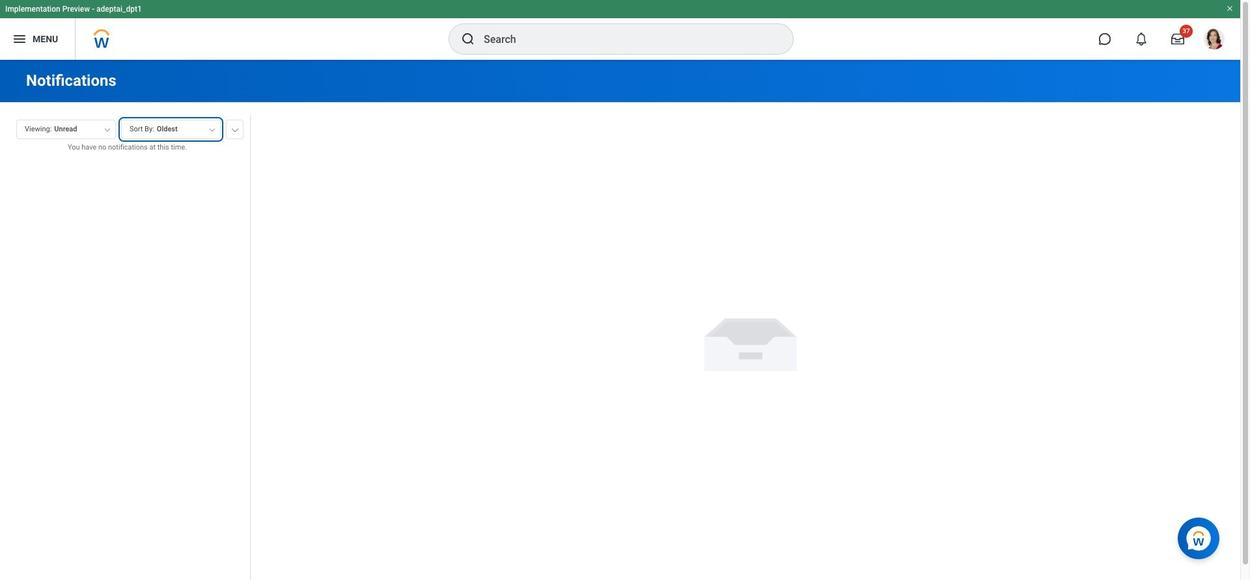 Task type: locate. For each thing, give the bounding box(es) containing it.
banner
[[0, 0, 1241, 60]]

tab panel
[[0, 114, 250, 581]]

inbox items list box
[[0, 163, 250, 581]]

inbox large image
[[1172, 33, 1185, 46]]

more image
[[231, 126, 239, 132]]

main content
[[0, 60, 1241, 581]]

Search Workday  search field
[[484, 25, 767, 53]]



Task type: describe. For each thing, give the bounding box(es) containing it.
profile logan mcneil image
[[1204, 29, 1225, 52]]

justify image
[[12, 31, 27, 47]]

notifications large image
[[1135, 33, 1148, 46]]

search image
[[460, 31, 476, 47]]

reading pane region
[[261, 103, 1241, 581]]

close environment banner image
[[1226, 5, 1234, 12]]



Task type: vqa. For each thing, say whether or not it's contained in the screenshot.
notifications large icon
yes



